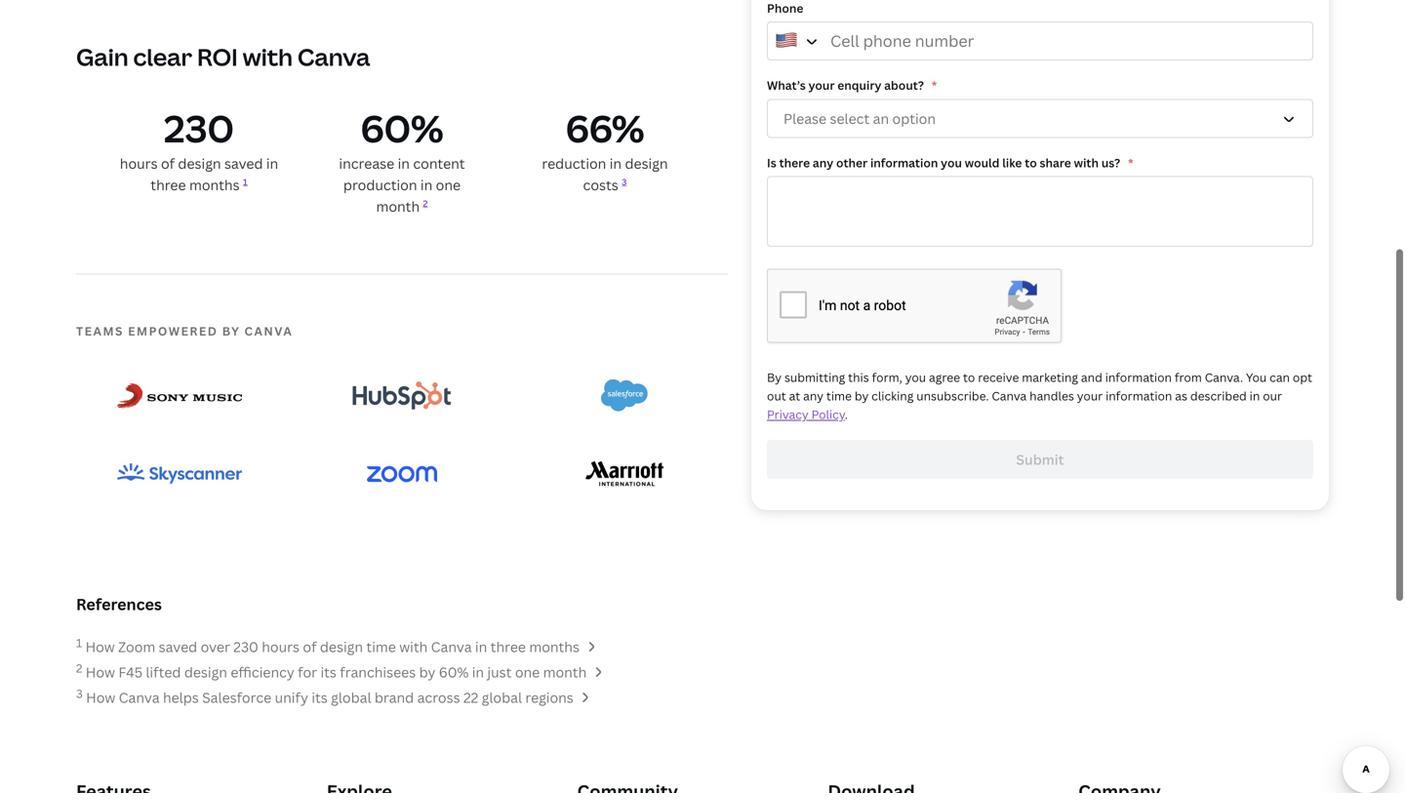 Task type: vqa. For each thing, say whether or not it's contained in the screenshot.
us?
yes



Task type: describe. For each thing, give the bounding box(es) containing it.
2 for 2 how f45 lifted design efficiency for its franchisees by 60% in just one month
[[76, 660, 82, 676]]

🇺🇸 button
[[767, 22, 829, 61]]

what's your enquiry about? *
[[767, 77, 937, 93]]

just
[[487, 663, 512, 681]]

60% inside 2 how f45 lifted design efficiency for its franchisees by 60% in just one month
[[439, 663, 469, 681]]

brand
[[375, 688, 414, 707]]

Cell phone number text field
[[767, 22, 1313, 61]]

our
[[1263, 388, 1282, 404]]

content
[[413, 154, 465, 173]]

clear
[[133, 41, 192, 73]]

230 inside 1 how zoom saved over 230 hours of design time with canva in three months
[[233, 637, 258, 656]]

you
[[1246, 369, 1267, 385]]

opt
[[1293, 369, 1312, 385]]

and
[[1081, 369, 1102, 385]]

us?
[[1101, 155, 1120, 171]]

sony music image
[[117, 383, 242, 408]]

one inside 2 how f45 lifted design efficiency for its franchisees by 60% in just one month
[[515, 663, 540, 681]]

1 link
[[243, 176, 248, 188]]

at
[[789, 388, 800, 404]]

gain
[[76, 41, 128, 73]]

please
[[784, 109, 827, 128]]

three inside hours of design saved in three months
[[151, 176, 186, 194]]

references
[[76, 594, 162, 615]]

your inside the by submitting this form, you agree to receive marketing and information from canva. you can opt out at any time by clicking unsubscribe. canva handles your information as described in our privacy policy .
[[1077, 388, 1103, 404]]

with for time
[[399, 637, 428, 656]]

of inside 1 how zoom saved over 230 hours of design time with canva in three months
[[303, 637, 317, 656]]

66%
[[566, 103, 644, 153]]

would
[[965, 155, 1000, 171]]

hours of design saved in three months
[[120, 154, 278, 194]]

please select an option button
[[767, 99, 1313, 138]]

across
[[417, 688, 460, 707]]

unsubscribe.
[[916, 388, 989, 404]]

submitting
[[784, 369, 845, 385]]

franchisees
[[340, 663, 416, 681]]

0 vertical spatial 230
[[164, 103, 234, 153]]

can
[[1270, 369, 1290, 385]]

design inside 1 how zoom saved over 230 hours of design time with canva in three months
[[320, 637, 363, 656]]

from
[[1175, 369, 1202, 385]]

receive
[[978, 369, 1019, 385]]

in inside hours of design saved in three months
[[266, 154, 278, 173]]

0 vertical spatial 60%
[[361, 103, 443, 153]]

lifted
[[146, 663, 181, 681]]

3 how canva helps salesforce unify its global brand across 22 global regions
[[76, 686, 574, 707]]

as
[[1175, 388, 1187, 404]]

months inside hours of design saved in three months
[[189, 176, 240, 194]]

canva inside the by submitting this form, you agree to receive marketing and information from canva. you can opt out at any time by clicking unsubscribe. canva handles your information as described in our privacy policy .
[[992, 388, 1027, 404]]

1 horizontal spatial *
[[1128, 155, 1133, 171]]

by submitting this form, you agree to receive marketing and information from canva. you can opt out at any time by clicking unsubscribe. canva handles your information as described in our privacy policy .
[[767, 369, 1312, 423]]

0 horizontal spatial your
[[808, 77, 835, 93]]

marketing
[[1022, 369, 1078, 385]]

its inside 2 how f45 lifted design efficiency for its franchisees by 60% in just one month
[[320, 663, 337, 681]]

1 global from the left
[[331, 688, 371, 707]]

3 link
[[622, 176, 627, 188]]

one inside increase in content production in one month
[[436, 176, 461, 194]]

share
[[1040, 155, 1071, 171]]

gain clear roi with canva
[[76, 41, 370, 73]]

regions
[[525, 688, 574, 707]]

hubspot image
[[353, 382, 451, 410]]

its inside 3 how canva helps salesforce unify its global brand across 22 global regions
[[312, 688, 328, 707]]

for
[[298, 663, 317, 681]]

this
[[848, 369, 869, 385]]

out
[[767, 388, 786, 404]]

enquiry
[[837, 77, 882, 93]]

in up 'production'
[[398, 154, 410, 173]]

form,
[[872, 369, 902, 385]]

production
[[343, 176, 417, 194]]

increase in content production in one month
[[339, 154, 465, 216]]

22
[[463, 688, 478, 707]]

canva inside 3 how canva helps salesforce unify its global brand across 22 global regions
[[119, 688, 160, 707]]

0 vertical spatial information
[[870, 155, 938, 171]]

2 vertical spatial information
[[1106, 388, 1172, 404]]

time inside 1 how zoom saved over 230 hours of design time with canva in three months
[[366, 637, 396, 656]]

3 for 3 how canva helps salesforce unify its global brand across 22 global regions
[[76, 686, 83, 701]]

reduction in design costs
[[542, 154, 668, 194]]

teams empowered by canva
[[76, 323, 293, 339]]

in inside 2 how f45 lifted design efficiency for its franchisees by 60% in just one month
[[472, 663, 484, 681]]

0 horizontal spatial with
[[243, 41, 293, 73]]

design inside hours of design saved in three months
[[178, 154, 221, 173]]

reduction
[[542, 154, 606, 173]]

teams
[[76, 323, 124, 339]]

is
[[767, 155, 776, 171]]

saved for over
[[159, 637, 197, 656]]



Task type: locate. For each thing, give the bounding box(es) containing it.
about?
[[884, 77, 924, 93]]

time
[[826, 388, 852, 404], [366, 637, 396, 656]]

how for how canva helps salesforce unify its global brand across 22 global regions
[[86, 688, 115, 707]]

1 horizontal spatial your
[[1077, 388, 1103, 404]]

0 vertical spatial any
[[813, 155, 833, 171]]

three inside 1 how zoom saved over 230 hours of design time with canva in three months
[[490, 637, 526, 656]]

zoom
[[118, 637, 155, 656]]

1 vertical spatial how
[[86, 663, 115, 681]]

1 horizontal spatial 3
[[622, 176, 627, 188]]

1
[[243, 176, 248, 188], [76, 635, 82, 650]]

by
[[222, 323, 240, 339], [855, 388, 869, 404], [419, 663, 436, 681]]

canva inside 1 how zoom saved over 230 hours of design time with canva in three months
[[431, 637, 472, 656]]

1 for 1 how zoom saved over 230 hours of design time with canva in three months
[[76, 635, 82, 650]]

to inside the by submitting this form, you agree to receive marketing and information from canva. you can opt out at any time by clicking unsubscribe. canva handles your information as described in our privacy policy .
[[963, 369, 975, 385]]

you inside the by submitting this form, you agree to receive marketing and information from canva. you can opt out at any time by clicking unsubscribe. canva handles your information as described in our privacy policy .
[[905, 369, 926, 385]]

efficiency
[[231, 663, 294, 681]]

saved up lifted on the bottom left
[[159, 637, 197, 656]]

information down option
[[870, 155, 938, 171]]

1 how zoom saved over 230 hours of design time with canva in three months
[[76, 635, 580, 656]]

1 horizontal spatial saved
[[224, 154, 263, 173]]

any inside the by submitting this form, you agree to receive marketing and information from canva. you can opt out at any time by clicking unsubscribe. canva handles your information as described in our privacy policy .
[[803, 388, 824, 404]]

information left "as"
[[1106, 388, 1172, 404]]

in inside 1 how zoom saved over 230 hours of design time with canva in three months
[[475, 637, 487, 656]]

1 horizontal spatial you
[[941, 155, 962, 171]]

how inside 2 how f45 lifted design efficiency for its franchisees by 60% in just one month
[[86, 663, 115, 681]]

its right for
[[320, 663, 337, 681]]

three
[[151, 176, 186, 194], [490, 637, 526, 656]]

0 horizontal spatial by
[[222, 323, 240, 339]]

there
[[779, 155, 810, 171]]

time up .
[[826, 388, 852, 404]]

1 horizontal spatial hours
[[262, 637, 300, 656]]

1 vertical spatial of
[[303, 637, 317, 656]]

0 horizontal spatial one
[[436, 176, 461, 194]]

saved
[[224, 154, 263, 173], [159, 637, 197, 656]]

in left increase
[[266, 154, 278, 173]]

1 vertical spatial 60%
[[439, 663, 469, 681]]

with up the franchisees
[[399, 637, 428, 656]]

1 vertical spatial any
[[803, 388, 824, 404]]

1 vertical spatial 2
[[76, 660, 82, 676]]

.
[[845, 407, 848, 423]]

0 vertical spatial 2
[[423, 198, 428, 209]]

salesforce
[[202, 688, 271, 707]]

option
[[892, 109, 936, 128]]

in
[[266, 154, 278, 173], [398, 154, 410, 173], [610, 154, 622, 173], [420, 176, 433, 194], [1250, 388, 1260, 404], [475, 637, 487, 656], [472, 663, 484, 681]]

1 vertical spatial one
[[515, 663, 540, 681]]

2 vertical spatial with
[[399, 637, 428, 656]]

other
[[836, 155, 868, 171]]

how for how zoom saved over 230 hours of design time with canva in three months
[[85, 637, 115, 656]]

you right form,
[[905, 369, 926, 385]]

marriott image
[[585, 461, 664, 486]]

hours inside 1 how zoom saved over 230 hours of design time with canva in three months
[[262, 637, 300, 656]]

an
[[873, 109, 889, 128]]

how inside 1 how zoom saved over 230 hours of design time with canva in three months
[[85, 637, 115, 656]]

1 horizontal spatial with
[[399, 637, 428, 656]]

0 vertical spatial one
[[436, 176, 461, 194]]

2 how f45 lifted design efficiency for its franchisees by 60% in just one month
[[76, 660, 587, 681]]

month inside 2 how f45 lifted design efficiency for its franchisees by 60% in just one month
[[543, 663, 587, 681]]

2
[[423, 198, 428, 209], [76, 660, 82, 676]]

by inside 2 how f45 lifted design efficiency for its franchisees by 60% in just one month
[[419, 663, 436, 681]]

0 vertical spatial time
[[826, 388, 852, 404]]

one down 'content'
[[436, 176, 461, 194]]

unify
[[275, 688, 308, 707]]

over
[[201, 637, 230, 656]]

0 horizontal spatial 2
[[76, 660, 82, 676]]

230 up hours of design saved in three months
[[164, 103, 234, 153]]

1 vertical spatial you
[[905, 369, 926, 385]]

your
[[808, 77, 835, 93], [1077, 388, 1103, 404]]

costs
[[583, 176, 618, 194]]

described
[[1190, 388, 1247, 404]]

of inside hours of design saved in three months
[[161, 154, 175, 173]]

its
[[320, 663, 337, 681], [312, 688, 328, 707]]

information
[[870, 155, 938, 171], [1105, 369, 1172, 385], [1106, 388, 1172, 404]]

3 for 3
[[622, 176, 627, 188]]

by down this
[[855, 388, 869, 404]]

60% up increase
[[361, 103, 443, 153]]

any right there
[[813, 155, 833, 171]]

your right what's
[[808, 77, 835, 93]]

month up "regions"
[[543, 663, 587, 681]]

0 horizontal spatial saved
[[159, 637, 197, 656]]

0 horizontal spatial three
[[151, 176, 186, 194]]

in up 22
[[475, 637, 487, 656]]

zoom image
[[367, 465, 437, 482]]

month
[[376, 197, 420, 216], [543, 663, 587, 681]]

0 horizontal spatial you
[[905, 369, 926, 385]]

how left zoom
[[85, 637, 115, 656]]

0 vertical spatial 1
[[243, 176, 248, 188]]

privacy policy link
[[767, 407, 845, 423]]

time up the franchisees
[[366, 637, 396, 656]]

2 for 2
[[423, 198, 428, 209]]

0 vertical spatial 3
[[622, 176, 627, 188]]

months left 1 link on the left top of page
[[189, 176, 240, 194]]

roi
[[197, 41, 238, 73]]

is there any other information you would like to share with us? *
[[767, 155, 1133, 171]]

to right like
[[1025, 155, 1037, 171]]

1 horizontal spatial of
[[303, 637, 317, 656]]

by right empowered at the left top
[[222, 323, 240, 339]]

1 inside 1 how zoom saved over 230 hours of design time with canva in three months
[[76, 635, 82, 650]]

1 horizontal spatial time
[[826, 388, 852, 404]]

0 vertical spatial your
[[808, 77, 835, 93]]

saved inside hours of design saved in three months
[[224, 154, 263, 173]]

1 vertical spatial with
[[1074, 155, 1099, 171]]

how for how f45 lifted design efficiency for its franchisees by 60% in just one month
[[86, 663, 115, 681]]

three up just
[[490, 637, 526, 656]]

2 global from the left
[[482, 688, 522, 707]]

1 horizontal spatial global
[[482, 688, 522, 707]]

1 horizontal spatial months
[[529, 637, 580, 656]]

0 horizontal spatial hours
[[120, 154, 158, 173]]

with left us?
[[1074, 155, 1099, 171]]

saved up 1 link on the left top of page
[[224, 154, 263, 173]]

1 horizontal spatial month
[[543, 663, 587, 681]]

global
[[331, 688, 371, 707], [482, 688, 522, 707]]

months up "regions"
[[529, 637, 580, 656]]

with inside 1 how zoom saved over 230 hours of design time with canva in three months
[[399, 637, 428, 656]]

clicking
[[872, 388, 914, 404]]

any
[[813, 155, 833, 171], [803, 388, 824, 404]]

time inside the by submitting this form, you agree to receive marketing and information from canva. you can opt out at any time by clicking unsubscribe. canva handles your information as described in our privacy policy .
[[826, 388, 852, 404]]

1 horizontal spatial 2
[[423, 198, 428, 209]]

1 vertical spatial three
[[490, 637, 526, 656]]

by up across
[[419, 663, 436, 681]]

0 horizontal spatial 3
[[76, 686, 83, 701]]

1 horizontal spatial by
[[419, 663, 436, 681]]

1 horizontal spatial one
[[515, 663, 540, 681]]

60% up across
[[439, 663, 469, 681]]

1 horizontal spatial three
[[490, 637, 526, 656]]

to right agree
[[963, 369, 975, 385]]

0 vertical spatial by
[[222, 323, 240, 339]]

in up 2 link
[[420, 176, 433, 194]]

0 horizontal spatial months
[[189, 176, 240, 194]]

1 vertical spatial information
[[1105, 369, 1172, 385]]

saved for in
[[224, 154, 263, 173]]

months inside 1 how zoom saved over 230 hours of design time with canva in three months
[[529, 637, 580, 656]]

1 vertical spatial saved
[[159, 637, 197, 656]]

0 vertical spatial three
[[151, 176, 186, 194]]

1 vertical spatial to
[[963, 369, 975, 385]]

canva
[[297, 41, 370, 73], [244, 323, 293, 339], [992, 388, 1027, 404], [431, 637, 472, 656], [119, 688, 160, 707]]

you left would
[[941, 155, 962, 171]]

with right roi
[[243, 41, 293, 73]]

1 vertical spatial hours
[[262, 637, 300, 656]]

1 vertical spatial *
[[1128, 155, 1133, 171]]

1 vertical spatial time
[[366, 637, 396, 656]]

with
[[243, 41, 293, 73], [1074, 155, 1099, 171], [399, 637, 428, 656]]

0 vertical spatial *
[[932, 77, 937, 93]]

your down 'and'
[[1077, 388, 1103, 404]]

skyscanner image
[[117, 464, 242, 484]]

0 horizontal spatial of
[[161, 154, 175, 173]]

2 inside 2 how f45 lifted design efficiency for its franchisees by 60% in just one month
[[76, 660, 82, 676]]

of
[[161, 154, 175, 173], [303, 637, 317, 656]]

empowered
[[128, 323, 218, 339]]

its right unify
[[312, 688, 328, 707]]

3 inside 3 how canva helps salesforce unify its global brand across 22 global regions
[[76, 686, 83, 701]]

in left our
[[1250, 388, 1260, 404]]

2 horizontal spatial with
[[1074, 155, 1099, 171]]

0 vertical spatial of
[[161, 154, 175, 173]]

🇺🇸
[[775, 28, 798, 54]]

0 vertical spatial to
[[1025, 155, 1037, 171]]

canva.
[[1205, 369, 1243, 385]]

what's
[[767, 77, 806, 93]]

with for share
[[1074, 155, 1099, 171]]

1 vertical spatial 3
[[76, 686, 83, 701]]

0 horizontal spatial global
[[331, 688, 371, 707]]

0 horizontal spatial month
[[376, 197, 420, 216]]

1 for 1
[[243, 176, 248, 188]]

in up costs
[[610, 154, 622, 173]]

handles
[[1030, 388, 1074, 404]]

2 horizontal spatial by
[[855, 388, 869, 404]]

global down just
[[482, 688, 522, 707]]

2 left f45
[[76, 660, 82, 676]]

information right 'and'
[[1105, 369, 1172, 385]]

2 vertical spatial by
[[419, 663, 436, 681]]

like
[[1002, 155, 1022, 171]]

agree
[[929, 369, 960, 385]]

0 vertical spatial its
[[320, 663, 337, 681]]

0 vertical spatial saved
[[224, 154, 263, 173]]

1 horizontal spatial to
[[1025, 155, 1037, 171]]

how left f45
[[86, 663, 115, 681]]

saved inside 1 how zoom saved over 230 hours of design time with canva in three months
[[159, 637, 197, 656]]

1 vertical spatial by
[[855, 388, 869, 404]]

global down 2 how f45 lifted design efficiency for its franchisees by 60% in just one month
[[331, 688, 371, 707]]

helps
[[163, 688, 199, 707]]

please select an option
[[784, 109, 936, 128]]

in inside the by submitting this form, you agree to receive marketing and information from canva. you can opt out at any time by clicking unsubscribe. canva handles your information as described in our privacy policy .
[[1250, 388, 1260, 404]]

any right at
[[803, 388, 824, 404]]

1 vertical spatial months
[[529, 637, 580, 656]]

month left 2 link
[[376, 197, 420, 216]]

2 link
[[423, 198, 428, 209]]

1 vertical spatial 1
[[76, 635, 82, 650]]

3
[[622, 176, 627, 188], [76, 686, 83, 701]]

* right about? at the right of page
[[932, 77, 937, 93]]

0 vertical spatial you
[[941, 155, 962, 171]]

1 vertical spatial its
[[312, 688, 328, 707]]

1 vertical spatial month
[[543, 663, 587, 681]]

in left just
[[472, 663, 484, 681]]

0 horizontal spatial to
[[963, 369, 975, 385]]

hours inside hours of design saved in three months
[[120, 154, 158, 173]]

1 horizontal spatial 1
[[243, 176, 248, 188]]

2 vertical spatial how
[[86, 688, 115, 707]]

60%
[[361, 103, 443, 153], [439, 663, 469, 681]]

one
[[436, 176, 461, 194], [515, 663, 540, 681]]

0 vertical spatial months
[[189, 176, 240, 194]]

*
[[932, 77, 937, 93], [1128, 155, 1133, 171]]

by inside the by submitting this form, you agree to receive marketing and information from canva. you can opt out at any time by clicking unsubscribe. canva handles your information as described in our privacy policy .
[[855, 388, 869, 404]]

how
[[85, 637, 115, 656], [86, 663, 115, 681], [86, 688, 115, 707]]

0 vertical spatial how
[[85, 637, 115, 656]]

to
[[1025, 155, 1037, 171], [963, 369, 975, 385]]

0 vertical spatial with
[[243, 41, 293, 73]]

f45
[[118, 663, 142, 681]]

230
[[164, 103, 234, 153], [233, 637, 258, 656]]

three left 1 link on the left top of page
[[151, 176, 186, 194]]

0 horizontal spatial *
[[932, 77, 937, 93]]

1 vertical spatial your
[[1077, 388, 1103, 404]]

months
[[189, 176, 240, 194], [529, 637, 580, 656]]

0 horizontal spatial time
[[366, 637, 396, 656]]

0 horizontal spatial 1
[[76, 635, 82, 650]]

privacy
[[767, 407, 809, 423]]

design inside reduction in design costs
[[625, 154, 668, 173]]

design
[[178, 154, 221, 173], [625, 154, 668, 173], [320, 637, 363, 656], [184, 663, 227, 681]]

0 vertical spatial hours
[[120, 154, 158, 173]]

you
[[941, 155, 962, 171], [905, 369, 926, 385]]

hours
[[120, 154, 158, 173], [262, 637, 300, 656]]

salesforce image
[[601, 379, 648, 412]]

how inside 3 how canva helps salesforce unify its global brand across 22 global regions
[[86, 688, 115, 707]]

how left the helps
[[86, 688, 115, 707]]

policy
[[811, 407, 845, 423]]

None text field
[[767, 176, 1313, 247]]

one right just
[[515, 663, 540, 681]]

0 vertical spatial month
[[376, 197, 420, 216]]

increase
[[339, 154, 394, 173]]

2 down 'content'
[[423, 198, 428, 209]]

month inside increase in content production in one month
[[376, 197, 420, 216]]

select
[[830, 109, 870, 128]]

in inside reduction in design costs
[[610, 154, 622, 173]]

230 up efficiency
[[233, 637, 258, 656]]

1 vertical spatial 230
[[233, 637, 258, 656]]

by
[[767, 369, 782, 385]]

* right us?
[[1128, 155, 1133, 171]]

design inside 2 how f45 lifted design efficiency for its franchisees by 60% in just one month
[[184, 663, 227, 681]]



